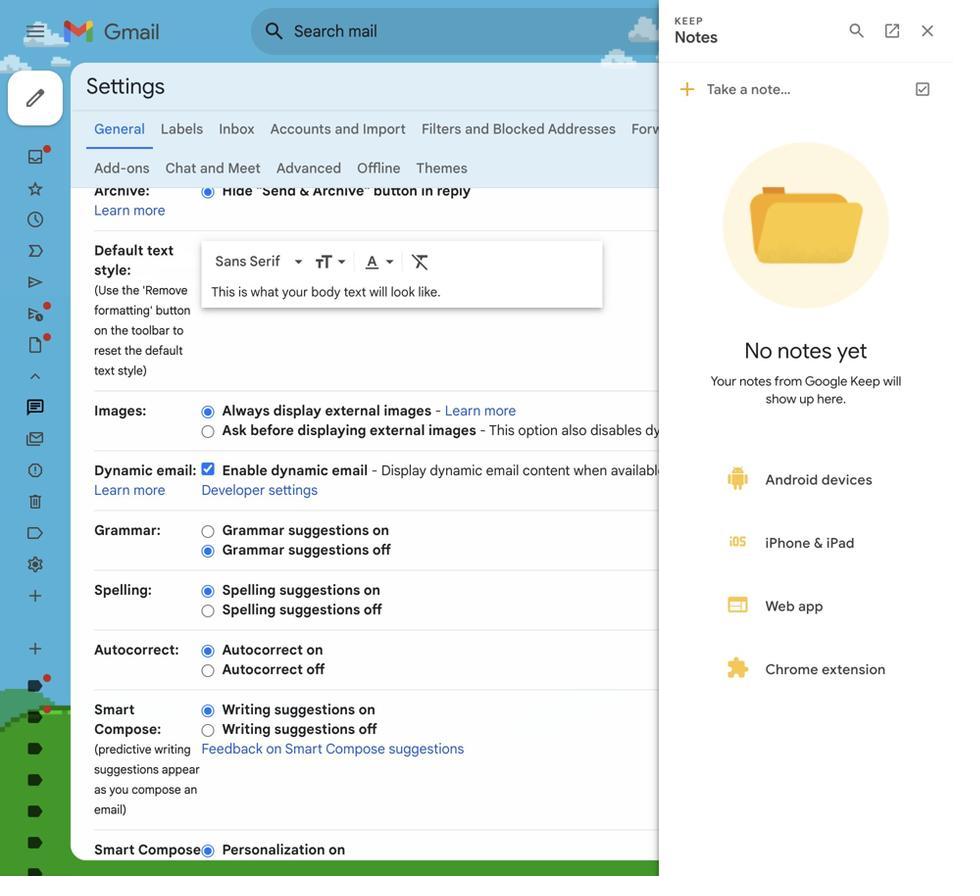 Task type: vqa. For each thing, say whether or not it's contained in the screenshot.
Grammar suggestions off radio
yes



Task type: describe. For each thing, give the bounding box(es) containing it.
0 vertical spatial button
[[373, 182, 418, 200]]

1 vertical spatial text
[[344, 284, 366, 300]]

button inside default text style: (use the 'remove formatting' button on the toolbar to reset the default text style)
[[156, 304, 191, 318]]

sans serif option
[[211, 252, 291, 271]]

on up feedback on smart compose suggestions
[[359, 702, 375, 719]]

suggestions for grammar suggestions off
[[288, 542, 369, 559]]

ons
[[127, 160, 150, 177]]

autocorrect off
[[222, 661, 325, 679]]

feedback on smart compose suggestions
[[201, 741, 464, 758]]

compose
[[132, 783, 181, 798]]

enable
[[222, 462, 267, 480]]

spelling for spelling suggestions off
[[222, 602, 276, 619]]

1 horizontal spatial dynamic
[[430, 462, 483, 480]]

dynamic
[[94, 462, 153, 480]]

- inside enable dynamic email - display dynamic email content when available. developer settings
[[371, 462, 378, 480]]

hide "send & archive" button in reply
[[222, 182, 471, 200]]

body
[[311, 284, 341, 300]]

on inside default text style: (use the 'remove formatting' button on the toolbar to reset the default text style)
[[94, 324, 108, 338]]

display
[[273, 403, 322, 420]]

2 horizontal spatial dynamic
[[645, 422, 698, 439]]

hide
[[222, 182, 253, 200]]

'remove
[[142, 283, 188, 298]]

keep tab
[[906, 126, 945, 165]]

appear
[[162, 763, 200, 778]]

formatting'
[[94, 304, 153, 318]]

smart for smart compose personalization:
[[94, 842, 135, 859]]

labels
[[161, 121, 203, 138]]

filters and blocked addresses link
[[422, 121, 616, 138]]

compose inside smart compose personalization:
[[138, 842, 201, 859]]

inbox
[[219, 121, 255, 138]]

also
[[561, 422, 587, 439]]

email)
[[94, 803, 127, 818]]

1 horizontal spatial text
[[147, 242, 174, 259]]

smart for smart compose: (predictive writing suggestions appear as you compose an email)
[[94, 702, 135, 719]]

keep image
[[906, 126, 945, 165]]

look
[[391, 284, 415, 300]]

on down "display"
[[373, 522, 389, 539]]

general link
[[94, 121, 145, 138]]

always display external images - learn more
[[222, 403, 516, 420]]

default
[[145, 344, 183, 358]]

more inside send and archive: learn more
[[133, 202, 165, 219]]

style)
[[118, 364, 147, 379]]

0 vertical spatial this
[[211, 284, 235, 300]]

grammar for grammar suggestions off
[[222, 542, 285, 559]]

learn more link for dynamic email:
[[94, 482, 165, 499]]

Always display external images radio
[[201, 405, 214, 420]]

like.
[[418, 284, 441, 300]]

chat and meet
[[165, 160, 261, 177]]

email:
[[156, 462, 196, 480]]

sans serif
[[215, 253, 280, 270]]

on right personalization
[[329, 842, 345, 859]]

forwarding and pop/imap link
[[632, 121, 801, 138]]

grammar:
[[94, 522, 161, 539]]

1 vertical spatial smart
[[285, 741, 323, 758]]

learn inside send and archive: learn more
[[94, 202, 130, 219]]

your
[[282, 284, 308, 300]]

main menu image
[[24, 20, 47, 43]]

writing
[[154, 743, 191, 758]]

grammar suggestions on
[[222, 522, 389, 539]]

default text style: (use the 'remove formatting' button on the toolbar to reset the default text style)
[[94, 242, 191, 379]]

in
[[421, 182, 433, 200]]

get add-ons tab
[[906, 323, 945, 362]]

remove formatting ‪(⌘\)‬ image
[[410, 252, 430, 271]]

grammar suggestions off
[[222, 542, 391, 559]]

suggestions for writing suggestions off
[[274, 721, 355, 738]]

(use
[[94, 283, 119, 298]]

(predictive
[[94, 743, 151, 758]]

add-ons
[[94, 160, 150, 177]]

enable dynamic email - display dynamic email content when available. developer settings
[[201, 462, 669, 499]]

and for archive:
[[132, 163, 157, 180]]

Writing suggestions off radio
[[201, 724, 214, 738]]

and for blocked
[[465, 121, 489, 138]]

available.
[[611, 462, 669, 480]]

on down spelling suggestions off
[[306, 642, 323, 659]]

will
[[369, 284, 388, 300]]

1 vertical spatial images
[[429, 422, 476, 439]]

Search mail text field
[[294, 22, 663, 41]]

2 vertical spatial text
[[94, 364, 115, 379]]

get add-ons image
[[906, 323, 945, 362]]

1 vertical spatial learn more link
[[445, 403, 516, 420]]

accounts and import link
[[270, 121, 406, 138]]

toolbar
[[131, 324, 170, 338]]

settings
[[86, 73, 165, 100]]

style:
[[94, 262, 131, 279]]

1 vertical spatial -
[[480, 422, 486, 439]]

send and archive: learn more
[[94, 163, 165, 219]]

search mail image
[[257, 14, 292, 49]]

1 horizontal spatial -
[[435, 403, 441, 420]]

inbox link
[[219, 121, 255, 138]]

developer
[[201, 482, 265, 499]]

always
[[222, 403, 270, 420]]

grammar for grammar suggestions on
[[222, 522, 285, 539]]

offline
[[357, 160, 401, 177]]

on down the writing suggestions off
[[266, 741, 282, 758]]

Autocorrect on radio
[[201, 644, 214, 659]]

Autocorrect off radio
[[201, 664, 214, 678]]

themes
[[416, 160, 468, 177]]

0 horizontal spatial dynamic
[[271, 462, 328, 480]]

writing for writing suggestions off
[[222, 721, 271, 738]]

displaying
[[297, 422, 366, 439]]

as
[[94, 783, 106, 798]]

reply
[[437, 182, 471, 200]]

suggestions inside smart compose: (predictive writing suggestions appear as you compose an email)
[[94, 763, 159, 778]]

autocorrect:
[[94, 642, 179, 659]]

email.
[[702, 422, 738, 439]]

developer settings link
[[201, 482, 318, 499]]

0 vertical spatial compose
[[326, 741, 385, 758]]

archive"
[[313, 182, 370, 200]]

spelling suggestions on
[[222, 582, 380, 599]]

reset
[[94, 344, 121, 358]]

Ask before displaying external images radio
[[201, 424, 214, 439]]

send
[[94, 163, 128, 180]]

2 email from the left
[[486, 462, 519, 480]]

this is what your body text will look like.
[[211, 284, 441, 300]]

addresses
[[548, 121, 616, 138]]

offline link
[[357, 160, 401, 177]]

settings
[[269, 482, 318, 499]]

to
[[173, 324, 184, 338]]



Task type: locate. For each thing, give the bounding box(es) containing it.
0 vertical spatial text
[[147, 242, 174, 259]]

more inside dynamic email: learn more
[[133, 482, 165, 499]]

0 vertical spatial more
[[133, 202, 165, 219]]

external
[[325, 403, 380, 420], [370, 422, 425, 439]]

smart
[[94, 702, 135, 719], [285, 741, 323, 758], [94, 842, 135, 859]]

compose up the personalization:
[[138, 842, 201, 859]]

2 horizontal spatial -
[[480, 422, 486, 439]]

and up archive:
[[132, 163, 157, 180]]

learn down dynamic
[[94, 482, 130, 499]]

add-
[[94, 160, 127, 177]]

spelling right spelling suggestions on option
[[222, 582, 276, 599]]

2 vertical spatial smart
[[94, 842, 135, 859]]

1 grammar from the top
[[222, 522, 285, 539]]

smart up compose:
[[94, 702, 135, 719]]

default
[[94, 242, 143, 259]]

button
[[373, 182, 418, 200], [156, 304, 191, 318]]

2 writing from the top
[[222, 721, 271, 738]]

0 vertical spatial images
[[384, 403, 432, 420]]

before
[[250, 422, 294, 439]]

grammar right the grammar suggestions off option
[[222, 542, 285, 559]]

off up feedback on smart compose suggestions
[[359, 721, 377, 738]]

ask
[[222, 422, 247, 439]]

contacts tab
[[906, 235, 945, 275]]

the down 'formatting''
[[111, 324, 128, 338]]

suggestions
[[288, 522, 369, 539], [288, 542, 369, 559], [279, 582, 360, 599], [279, 602, 360, 619], [274, 702, 355, 719], [274, 721, 355, 738], [389, 741, 464, 758], [94, 763, 159, 778]]

-
[[435, 403, 441, 420], [480, 422, 486, 439], [371, 462, 378, 480]]

0 horizontal spatial button
[[156, 304, 191, 318]]

external up the "displaying"
[[325, 403, 380, 420]]

0 vertical spatial autocorrect
[[222, 642, 303, 659]]

dynamic
[[645, 422, 698, 439], [271, 462, 328, 480], [430, 462, 483, 480]]

feedback
[[201, 741, 263, 758]]

autocorrect on
[[222, 642, 323, 659]]

more down dynamic
[[133, 482, 165, 499]]

1 vertical spatial external
[[370, 422, 425, 439]]

Grammar suggestions off radio
[[201, 544, 214, 559]]

0 vertical spatial writing
[[222, 702, 271, 719]]

1 email from the left
[[332, 462, 368, 480]]

personalization
[[222, 842, 325, 859]]

0 horizontal spatial this
[[211, 284, 235, 300]]

None checkbox
[[201, 463, 214, 476]]

autocorrect
[[222, 642, 303, 659], [222, 661, 303, 679]]

spelling for spelling suggestions on
[[222, 582, 276, 599]]

contacts image
[[906, 235, 945, 275]]

writing up feedback
[[222, 721, 271, 738]]

meet
[[228, 160, 261, 177]]

Spelling suggestions off radio
[[201, 604, 214, 619]]

general
[[94, 121, 145, 138]]

this left is at the left
[[211, 284, 235, 300]]

2 horizontal spatial text
[[344, 284, 366, 300]]

and right filters
[[465, 121, 489, 138]]

spelling:
[[94, 582, 152, 599]]

the up 'formatting''
[[122, 283, 139, 298]]

gmail image
[[63, 12, 170, 51]]

learn up ask before displaying external images - this option also disables dynamic email.
[[445, 403, 481, 420]]

more up ask before displaying external images - this option also disables dynamic email.
[[484, 403, 516, 420]]

0 vertical spatial external
[[325, 403, 380, 420]]

compose
[[326, 741, 385, 758], [138, 842, 201, 859]]

chat and meet link
[[165, 160, 261, 177]]

compose down the writing suggestions off
[[326, 741, 385, 758]]

1 horizontal spatial email
[[486, 462, 519, 480]]

1 horizontal spatial this
[[489, 422, 515, 439]]

learn more link up ask before displaying external images - this option also disables dynamic email.
[[445, 403, 516, 420]]

forwarding and pop/imap
[[632, 121, 801, 138]]

Hide "Send & Archive" button in reply radio
[[201, 185, 214, 199]]

when
[[574, 462, 607, 480]]

filters and blocked addresses
[[422, 121, 616, 138]]

1 vertical spatial this
[[489, 422, 515, 439]]

learn inside dynamic email: learn more
[[94, 482, 130, 499]]

and
[[335, 121, 359, 138], [465, 121, 489, 138], [708, 121, 732, 138], [200, 160, 224, 177], [132, 163, 157, 180]]

pop/imap
[[736, 121, 801, 138]]

option
[[518, 422, 558, 439]]

0 vertical spatial grammar
[[222, 522, 285, 539]]

is
[[238, 284, 247, 300]]

1 vertical spatial grammar
[[222, 542, 285, 559]]

learn down archive:
[[94, 202, 130, 219]]

smart inside smart compose personalization:
[[94, 842, 135, 859]]

writing suggestions on
[[222, 702, 375, 719]]

0 horizontal spatial -
[[371, 462, 378, 480]]

off down grammar suggestions on
[[373, 542, 391, 559]]

spelling right spelling suggestions off radio
[[222, 602, 276, 619]]

ask before displaying external images - this option also disables dynamic email.
[[222, 422, 738, 439]]

1 horizontal spatial button
[[373, 182, 418, 200]]

filters
[[422, 121, 461, 138]]

advanced link
[[276, 160, 341, 177]]

2 vertical spatial the
[[124, 344, 142, 358]]

text left the will
[[344, 284, 366, 300]]

and inside send and archive: learn more
[[132, 163, 157, 180]]

images up "display"
[[384, 403, 432, 420]]

2 grammar from the top
[[222, 542, 285, 559]]

2 spelling from the top
[[222, 602, 276, 619]]

formatting options toolbar
[[207, 243, 597, 279]]

&
[[300, 182, 310, 200]]

the up style)
[[124, 344, 142, 358]]

dynamic left email.
[[645, 422, 698, 439]]

text up 'remove
[[147, 242, 174, 259]]

dynamic down ask before displaying external images - this option also disables dynamic email.
[[430, 462, 483, 480]]

1 vertical spatial compose
[[138, 842, 201, 859]]

personalization:
[[94, 862, 201, 877]]

accounts and import
[[270, 121, 406, 138]]

navigation
[[0, 63, 235, 877]]

writing suggestions off
[[222, 721, 377, 738]]

2 vertical spatial more
[[133, 482, 165, 499]]

external down always display external images - learn more
[[370, 422, 425, 439]]

images
[[384, 403, 432, 420], [429, 422, 476, 439]]

more down archive:
[[133, 202, 165, 219]]

autocorrect up autocorrect off
[[222, 642, 303, 659]]

1 writing from the top
[[222, 702, 271, 719]]

0 vertical spatial the
[[122, 283, 139, 298]]

this left option
[[489, 422, 515, 439]]

and left pop/imap
[[708, 121, 732, 138]]

"send
[[256, 182, 296, 200]]

forwarding
[[632, 121, 704, 138]]

and for import
[[335, 121, 359, 138]]

learn more link for send and archive:
[[94, 202, 165, 219]]

archive:
[[94, 182, 150, 200]]

0 horizontal spatial text
[[94, 364, 115, 379]]

smart compose personalization:
[[94, 842, 201, 877]]

disables
[[590, 422, 642, 439]]

on up spelling suggestions off
[[364, 582, 380, 599]]

suggestions for spelling suggestions off
[[279, 602, 360, 619]]

and left import
[[335, 121, 359, 138]]

2 autocorrect from the top
[[222, 661, 303, 679]]

Personalization on radio
[[201, 844, 214, 859]]

import
[[363, 121, 406, 138]]

an
[[184, 783, 197, 798]]

serif
[[250, 253, 280, 270]]

you
[[109, 783, 129, 798]]

0 vertical spatial learn more link
[[94, 202, 165, 219]]

off for writing suggestions on
[[359, 721, 377, 738]]

learn more link
[[94, 202, 165, 219], [445, 403, 516, 420], [94, 482, 165, 499]]

tab list
[[898, 63, 953, 806]]

1 vertical spatial learn
[[445, 403, 481, 420]]

1 vertical spatial button
[[156, 304, 191, 318]]

0 horizontal spatial compose
[[138, 842, 201, 859]]

off for spelling suggestions on
[[364, 602, 382, 619]]

None search field
[[251, 8, 757, 55]]

smart up the personalization:
[[94, 842, 135, 859]]

1 vertical spatial autocorrect
[[222, 661, 303, 679]]

1 vertical spatial the
[[111, 324, 128, 338]]

suggestions for writing suggestions on
[[274, 702, 355, 719]]

1 spelling from the top
[[222, 582, 276, 599]]

and for meet
[[200, 160, 224, 177]]

email left content
[[486, 462, 519, 480]]

learn more link down archive:
[[94, 202, 165, 219]]

- left option
[[480, 422, 486, 439]]

accounts
[[270, 121, 331, 138]]

1 horizontal spatial compose
[[326, 741, 385, 758]]

2 vertical spatial learn more link
[[94, 482, 165, 499]]

autocorrect for autocorrect on
[[222, 642, 303, 659]]

text down 'reset'
[[94, 364, 115, 379]]

chat
[[165, 160, 196, 177]]

button up to
[[156, 304, 191, 318]]

suggestions for grammar suggestions on
[[288, 522, 369, 539]]

autocorrect for autocorrect off
[[222, 661, 303, 679]]

learn more link down dynamic
[[94, 482, 165, 499]]

1 autocorrect from the top
[[222, 642, 303, 659]]

dynamic up settings
[[271, 462, 328, 480]]

smart inside smart compose: (predictive writing suggestions appear as you compose an email)
[[94, 702, 135, 719]]

smart down the writing suggestions off
[[285, 741, 323, 758]]

grammar
[[222, 522, 285, 539], [222, 542, 285, 559]]

2 vertical spatial -
[[371, 462, 378, 480]]

grammar down developer settings link
[[222, 522, 285, 539]]

1 vertical spatial writing
[[222, 721, 271, 738]]

button down offline
[[373, 182, 418, 200]]

dynamic email: learn more
[[94, 462, 196, 499]]

writing for writing suggestions on
[[222, 702, 271, 719]]

advanced search options image
[[710, 11, 749, 50]]

off for grammar suggestions on
[[373, 542, 391, 559]]

tasks image
[[906, 180, 945, 220]]

off down spelling suggestions on
[[364, 602, 382, 619]]

sans
[[215, 253, 247, 270]]

personalization on
[[222, 842, 345, 859]]

display
[[381, 462, 426, 480]]

Grammar suggestions on radio
[[201, 524, 214, 539]]

compose:
[[94, 721, 161, 738]]

0 vertical spatial smart
[[94, 702, 135, 719]]

advanced
[[276, 160, 341, 177]]

add-ons link
[[94, 160, 150, 177]]

1 vertical spatial more
[[484, 403, 516, 420]]

email down the "displaying"
[[332, 462, 368, 480]]

Writing suggestions on radio
[[201, 704, 214, 719]]

0 horizontal spatial email
[[332, 462, 368, 480]]

images up enable dynamic email - display dynamic email content when available. developer settings
[[429, 422, 476, 439]]

images:
[[94, 403, 146, 420]]

on up 'reset'
[[94, 324, 108, 338]]

and for pop/imap
[[708, 121, 732, 138]]

what
[[251, 284, 279, 300]]

2 vertical spatial learn
[[94, 482, 130, 499]]

off up writing suggestions on
[[306, 661, 325, 679]]

and up hide "send & archive" button in reply option
[[200, 160, 224, 177]]

tasks tab
[[906, 180, 945, 220]]

- up ask before displaying external images - this option also disables dynamic email.
[[435, 403, 441, 420]]

autocorrect down autocorrect on
[[222, 661, 303, 679]]

suggestions for spelling suggestions on
[[279, 582, 360, 599]]

0 vertical spatial -
[[435, 403, 441, 420]]

writing right "writing suggestions on" option
[[222, 702, 271, 719]]

0 vertical spatial spelling
[[222, 582, 276, 599]]

feedback on smart compose suggestions link
[[201, 741, 464, 758]]

0 vertical spatial learn
[[94, 202, 130, 219]]

Spelling suggestions on radio
[[201, 584, 214, 599]]

content
[[523, 462, 570, 480]]

smart compose: (predictive writing suggestions appear as you compose an email)
[[94, 702, 200, 818]]

1 vertical spatial spelling
[[222, 602, 276, 619]]

blocked
[[493, 121, 545, 138]]

- left "display"
[[371, 462, 378, 480]]



